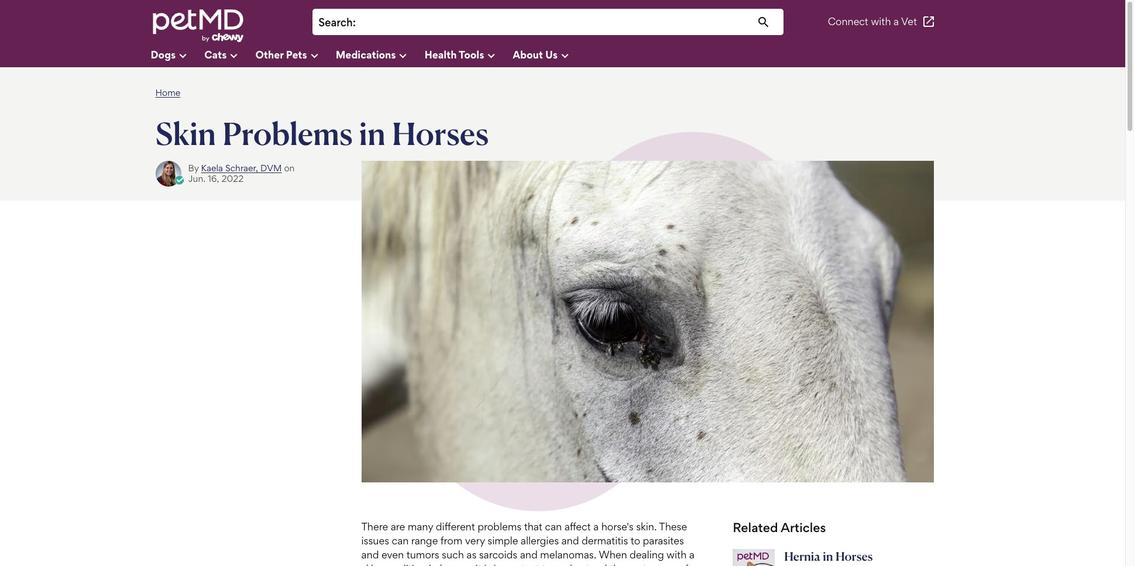 Task type: describe. For each thing, give the bounding box(es) containing it.
0 horizontal spatial in
[[359, 114, 386, 153]]

:
[[353, 16, 356, 29]]

such
[[442, 549, 464, 561]]

skin problems in horses
[[155, 114, 489, 153]]

issues
[[362, 535, 389, 547]]

kaela
[[201, 163, 223, 174]]

parasites
[[643, 535, 684, 547]]

other
[[256, 48, 284, 60]]

dealing
[[630, 549, 664, 561]]

cats button
[[205, 44, 256, 67]]

other pets button
[[256, 44, 336, 67]]

1 vertical spatial to
[[542, 563, 552, 567]]

pets
[[286, 48, 307, 60]]

horses inside "link"
[[836, 550, 873, 564]]

home
[[155, 87, 181, 98]]

2 horizontal spatial and
[[562, 535, 579, 547]]

tools
[[459, 48, 484, 60]]

petmd home image
[[151, 8, 244, 44]]

hernia in horses link
[[729, 550, 935, 567]]

affect
[[565, 521, 591, 533]]

cats
[[205, 48, 227, 60]]

even
[[382, 549, 404, 561]]

1 vertical spatial a
[[594, 521, 599, 533]]

hernia in horses
[[785, 550, 873, 564]]

on
[[284, 163, 295, 174]]

us
[[546, 48, 558, 60]]

about us button
[[513, 44, 587, 67]]

schraer,
[[225, 163, 258, 174]]

0 horizontal spatial horses
[[392, 114, 489, 153]]

0 vertical spatial can
[[545, 521, 562, 533]]

there
[[362, 521, 388, 533]]

medications button
[[336, 44, 425, 67]]

important
[[494, 563, 540, 567]]

0 horizontal spatial can
[[392, 535, 409, 547]]

by
[[188, 163, 199, 174]]

skin
[[155, 114, 216, 153]]

are
[[391, 521, 405, 533]]

simple
[[488, 535, 518, 547]]

0 horizontal spatial and
[[362, 549, 379, 561]]

kaela schraer, dvm image
[[155, 161, 181, 187]]

different
[[436, 521, 475, 533]]

health
[[425, 48, 457, 60]]

sarcoids
[[479, 549, 518, 561]]

dermatitis
[[582, 535, 629, 547]]

skin
[[362, 563, 380, 567]]

is
[[484, 563, 491, 567]]

connect with a vet
[[828, 16, 918, 28]]

search
[[319, 16, 353, 29]]



Task type: vqa. For each thing, say whether or not it's contained in the screenshot.
'Our' inside PetMD is the online authority for all things pet health. Our goal is to provide the most accurate, reliable, up-to-date pet health information to help you navigate the everyday ups and downs of pet parenting. As a pet parent, you deserve to have access to the tools, tips, and insights you need to keep your pets healthy. With PetMD, you'll find answers you can trust from qualified veterinarians. By working closely with veterinarians since 2008, PetMD has become the go-to resource for pet health and care.
no



Task type: locate. For each thing, give the bounding box(es) containing it.
with inside button
[[872, 16, 892, 28]]

many
[[408, 521, 434, 533]]

related
[[733, 520, 779, 536]]

tumors
[[407, 549, 440, 561]]

1 horizontal spatial horses
[[836, 550, 873, 564]]

these
[[660, 521, 688, 533]]

range
[[412, 535, 438, 547]]

by kaela schraer, dvm on jun. 16, 2022
[[188, 163, 295, 184]]

allergies
[[521, 535, 559, 547]]

related articles
[[733, 520, 827, 536]]

other pets
[[256, 48, 307, 60]]

articles
[[781, 520, 827, 536]]

horse eyes image
[[362, 161, 934, 483]]

the
[[610, 563, 625, 567]]

with down parasites at the right of the page
[[667, 549, 687, 561]]

home link
[[155, 87, 181, 98]]

health tools button
[[425, 44, 513, 67]]

with left vet
[[872, 16, 892, 28]]

1 vertical spatial can
[[392, 535, 409, 547]]

jun.
[[188, 173, 206, 184]]

1 horizontal spatial to
[[631, 535, 641, 547]]

with inside there are many different problems that can affect a horse's skin. these issues can range from very simple allergies and dermatitis to parasites and even tumors such as sarcoids and melanomas. when dealing with a skin condition in horses, it is important to understand the root cause
[[667, 549, 687, 561]]

None text field
[[362, 15, 779, 30]]

vet
[[902, 16, 918, 28]]

2 horizontal spatial in
[[823, 550, 834, 564]]

can down the are
[[392, 535, 409, 547]]

can up allergies
[[545, 521, 562, 533]]

to down skin.
[[631, 535, 641, 547]]

a inside button
[[894, 16, 900, 28]]

from
[[441, 535, 463, 547]]

0 vertical spatial with
[[872, 16, 892, 28]]

and up the important
[[520, 549, 538, 561]]

problems
[[223, 114, 353, 153]]

0 vertical spatial a
[[894, 16, 900, 28]]

horses
[[392, 114, 489, 153], [836, 550, 873, 564]]

1 vertical spatial with
[[667, 549, 687, 561]]

1 horizontal spatial can
[[545, 521, 562, 533]]

a right the dealing
[[690, 549, 695, 561]]

0 vertical spatial horses
[[392, 114, 489, 153]]

in inside there are many different problems that can affect a horse's skin. these issues can range from very simple allergies and dermatitis to parasites and even tumors such as sarcoids and melanomas. when dealing with a skin condition in horses, it is important to understand the root cause
[[429, 563, 437, 567]]

understand
[[555, 563, 608, 567]]

1 horizontal spatial and
[[520, 549, 538, 561]]

connect with a vet button
[[828, 8, 936, 36]]

dogs
[[151, 48, 176, 60]]

to
[[631, 535, 641, 547], [542, 563, 552, 567]]

a left vet
[[894, 16, 900, 28]]

and
[[562, 535, 579, 547], [362, 549, 379, 561], [520, 549, 538, 561]]

and up skin
[[362, 549, 379, 561]]

condition
[[382, 563, 427, 567]]

0 horizontal spatial to
[[542, 563, 552, 567]]

that
[[524, 521, 543, 533]]

can
[[545, 521, 562, 533], [392, 535, 409, 547]]

in inside the hernia in horses "link"
[[823, 550, 834, 564]]

health tools
[[425, 48, 484, 60]]

horse's
[[602, 521, 634, 533]]

a
[[894, 16, 900, 28], [594, 521, 599, 533], [690, 549, 695, 561]]

1 horizontal spatial in
[[429, 563, 437, 567]]

2022
[[222, 173, 244, 184]]

1 vertical spatial horses
[[836, 550, 873, 564]]

horses,
[[440, 563, 473, 567]]

dogs button
[[151, 44, 205, 67]]

melanomas.
[[541, 549, 597, 561]]

medications
[[336, 48, 396, 60]]

about us
[[513, 48, 558, 60]]

to down melanomas.
[[542, 563, 552, 567]]

0 horizontal spatial a
[[594, 521, 599, 533]]

0 vertical spatial to
[[631, 535, 641, 547]]

2 horizontal spatial a
[[894, 16, 900, 28]]

in
[[359, 114, 386, 153], [823, 550, 834, 564], [429, 563, 437, 567]]

it
[[476, 563, 482, 567]]

hernia
[[785, 550, 821, 564]]

about
[[513, 48, 543, 60]]

skin.
[[637, 521, 657, 533]]

a up dermatitis
[[594, 521, 599, 533]]

search :
[[319, 16, 356, 29]]

with
[[872, 16, 892, 28], [667, 549, 687, 561]]

when
[[599, 549, 627, 561]]

root
[[628, 563, 647, 567]]

kaela schraer, dvm link
[[201, 163, 282, 174]]

and up melanomas.
[[562, 535, 579, 547]]

dvm
[[261, 163, 282, 174]]

16,
[[208, 173, 219, 184]]

0 horizontal spatial with
[[667, 549, 687, 561]]

1 horizontal spatial a
[[690, 549, 695, 561]]

problems
[[478, 521, 522, 533]]

there are many different problems that can affect a horse's skin. these issues can range from very simple allergies and dermatitis to parasites and even tumors such as sarcoids and melanomas. when dealing with a skin condition in horses, it is important to understand the root cause
[[362, 521, 695, 567]]

very
[[465, 535, 485, 547]]

connect
[[828, 16, 869, 28]]

2 vertical spatial a
[[690, 549, 695, 561]]

as
[[467, 549, 477, 561]]

1 horizontal spatial with
[[872, 16, 892, 28]]



